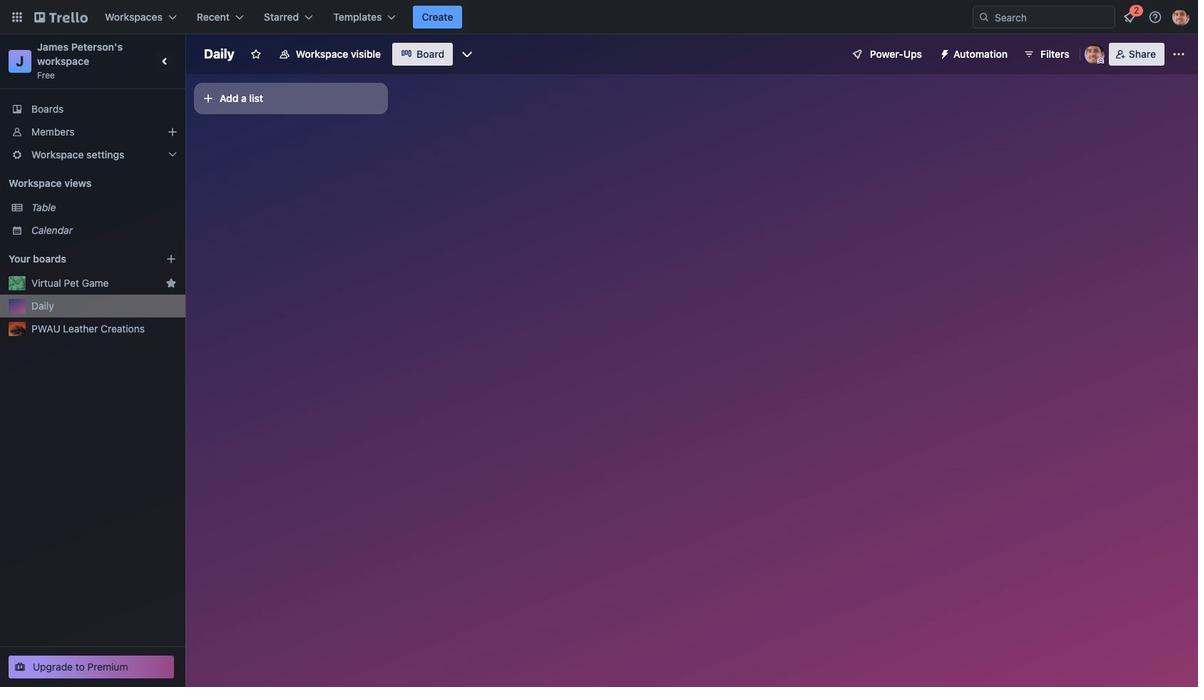 Task type: locate. For each thing, give the bounding box(es) containing it.
primary element
[[0, 0, 1199, 34]]

0 vertical spatial james peterson (jamespeterson93) image
[[1173, 9, 1190, 26]]

back to home image
[[34, 6, 88, 29]]

sm image
[[934, 43, 954, 63]]

0 horizontal spatial james peterson (jamespeterson93) image
[[1085, 44, 1105, 64]]

james peterson (jamespeterson93) image
[[1173, 9, 1190, 26], [1085, 44, 1105, 64]]

2 notifications image
[[1122, 9, 1139, 26]]

your boards with 3 items element
[[9, 250, 144, 268]]

1 horizontal spatial james peterson (jamespeterson93) image
[[1173, 9, 1190, 26]]

customize views image
[[460, 47, 475, 61]]

james peterson (jamespeterson93) image right open information menu 'icon'
[[1173, 9, 1190, 26]]

workspace navigation collapse icon image
[[156, 51, 176, 71]]

Board name text field
[[197, 43, 242, 66]]

open information menu image
[[1149, 10, 1163, 24]]

james peterson (jamespeterson93) image down search field
[[1085, 44, 1105, 64]]



Task type: describe. For each thing, give the bounding box(es) containing it.
star or unstar board image
[[250, 49, 262, 60]]

show menu image
[[1172, 47, 1187, 61]]

Search field
[[990, 7, 1115, 27]]

this member is an admin of this board. image
[[1098, 58, 1104, 64]]

add board image
[[166, 253, 177, 265]]

1 vertical spatial james peterson (jamespeterson93) image
[[1085, 44, 1105, 64]]

search image
[[979, 11, 990, 23]]

starred icon image
[[166, 278, 177, 289]]



Task type: vqa. For each thing, say whether or not it's contained in the screenshot.
Star or unstar board icon
yes



